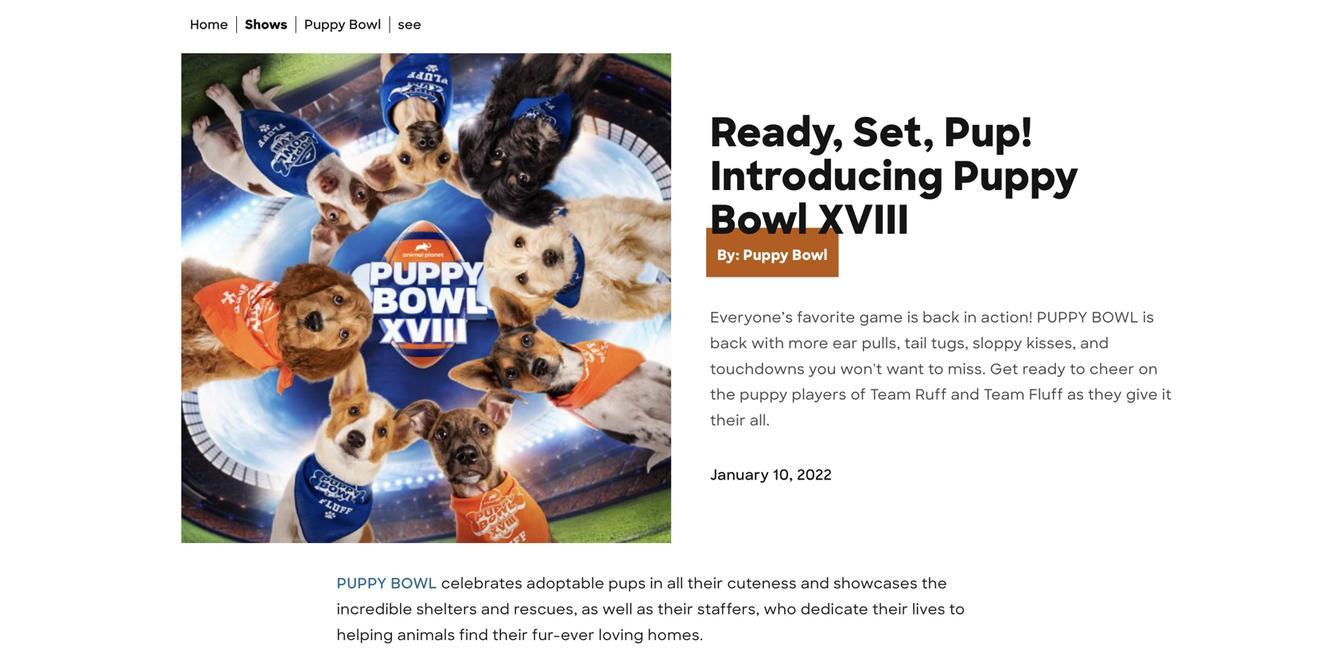 Task type: vqa. For each thing, say whether or not it's contained in the screenshot.
incredible
yes



Task type: describe. For each thing, give the bounding box(es) containing it.
0 horizontal spatial bowl
[[391, 574, 437, 593]]

who
[[764, 600, 797, 619]]

cheer
[[1090, 360, 1135, 379]]

kisses,
[[1027, 334, 1077, 353]]

it
[[1162, 386, 1172, 404]]

​​everyone's
[[710, 308, 793, 327]]

tail
[[905, 334, 928, 353]]

puppy bowl
[[337, 574, 437, 593]]

helping
[[337, 626, 394, 645]]

by:
[[718, 246, 740, 265]]

0 horizontal spatial as
[[582, 600, 599, 619]]

ruff
[[916, 386, 947, 404]]

xviii
[[818, 194, 910, 246]]

staffers,
[[698, 600, 760, 619]]

pup!
[[944, 106, 1033, 159]]

cuteness
[[727, 574, 797, 593]]

all.
[[750, 411, 770, 430]]

and up cheer
[[1081, 334, 1109, 353]]

puppy bowl
[[305, 16, 381, 33]]

1 horizontal spatial back
[[923, 308, 960, 327]]

sloppy
[[973, 334, 1023, 353]]

home link
[[182, 16, 237, 33]]

the inside the celebrates adoptable pups in all their cuteness and showcases the incredible shelters and rescues, as well as their staffers, who dedicate their lives to helping animals find their fur-ever loving homes.
[[922, 574, 948, 593]]

2 team from the left
[[984, 386, 1025, 404]]

as inside ​​everyone's favorite game is back in action! puppy bowl is back with more ear pulls, tail tugs, sloppy kisses, and touchdowns you won't want to miss. get ready to cheer on the puppy players of team ruff and team fluff as they give it their all.
[[1068, 386, 1085, 404]]

the inside ​​everyone's favorite game is back in action! puppy bowl is back with more ear pulls, tail tugs, sloppy kisses, and touchdowns you won't want to miss. get ready to cheer on the puppy players of team ruff and team fluff as they give it their all.
[[710, 386, 736, 404]]

animals
[[397, 626, 455, 645]]

celebrates adoptable pups in all their cuteness and showcases the incredible shelters and rescues, as well as their staffers, who dedicate their lives to helping animals find their fur-ever loving homes.
[[337, 574, 965, 645]]

​​everyone's favorite game is back in action! puppy bowl is back with more ear pulls, tail tugs, sloppy kisses, and touchdowns you won't want to miss. get ready to cheer on the puppy players of team ruff and team fluff as they give it their all.
[[710, 308, 1172, 430]]

1 horizontal spatial puppy bowl link
[[743, 246, 828, 265]]

1 horizontal spatial as
[[637, 600, 654, 619]]

lives
[[913, 600, 946, 619]]

set,
[[854, 106, 935, 159]]

dedicate
[[801, 600, 869, 619]]

0 horizontal spatial puppy bowl link
[[297, 16, 390, 33]]

homes.
[[648, 626, 704, 645]]

they
[[1089, 386, 1123, 404]]

ready,
[[710, 106, 844, 159]]

with
[[752, 334, 785, 353]]

players
[[792, 386, 847, 404]]

0 horizontal spatial puppy
[[337, 574, 387, 593]]

well
[[603, 600, 633, 619]]

january
[[710, 466, 770, 485]]

more
[[789, 334, 829, 353]]

and down celebrates
[[481, 600, 510, 619]]

in inside the celebrates adoptable pups in all their cuteness and showcases the incredible shelters and rescues, as well as their staffers, who dedicate their lives to helping animals find their fur-ever loving homes.
[[650, 574, 663, 593]]

bowl inside ​​everyone's favorite game is back in action! puppy bowl is back with more ear pulls, tail tugs, sloppy kisses, and touchdowns you won't want to miss. get ready to cheer on the puppy players of team ruff and team fluff as they give it their all.
[[1092, 308, 1139, 327]]

celebrates
[[441, 574, 523, 593]]

pulls,
[[862, 334, 901, 353]]

shows link
[[237, 16, 297, 33]]

all
[[667, 574, 684, 593]]



Task type: locate. For each thing, give the bounding box(es) containing it.
shelters
[[417, 600, 477, 619]]

see link
[[390, 16, 430, 33]]

1 horizontal spatial puppy
[[1037, 308, 1088, 327]]

0 horizontal spatial is
[[907, 308, 919, 327]]

pups
[[609, 574, 646, 593]]

favorite
[[797, 308, 856, 327]]

get
[[990, 360, 1019, 379]]

on
[[1139, 360, 1158, 379]]

you
[[809, 360, 837, 379]]

0 horizontal spatial the
[[710, 386, 736, 404]]

2 horizontal spatial to
[[1070, 360, 1086, 379]]

bowl
[[1092, 308, 1139, 327], [391, 574, 437, 593]]

tugs,
[[931, 334, 969, 353]]

their inside ​​everyone's favorite game is back in action! puppy bowl is back with more ear pulls, tail tugs, sloppy kisses, and touchdowns you won't want to miss. get ready to cheer on the puppy players of team ruff and team fluff as they give it their all.
[[710, 411, 746, 430]]

loving
[[599, 626, 644, 645]]

1 horizontal spatial to
[[950, 600, 965, 619]]

and down the miss.
[[951, 386, 980, 404]]

is up on
[[1143, 308, 1155, 327]]

in inside ​​everyone's favorite game is back in action! puppy bowl is back with more ear pulls, tail tugs, sloppy kisses, and touchdowns you won't want to miss. get ready to cheer on the puppy players of team ruff and team fluff as they give it their all.
[[964, 308, 977, 327]]

puppy bowl link
[[297, 16, 390, 33], [743, 246, 828, 265]]

ready, set, pup! introducing puppy bowl xviii by: puppy bowl
[[710, 106, 1079, 265]]

1 vertical spatial puppy
[[953, 150, 1079, 202]]

as left the they
[[1068, 386, 1085, 404]]

bowl up cheer
[[1092, 308, 1139, 327]]

1 horizontal spatial the
[[922, 574, 948, 593]]

puppy up incredible
[[337, 574, 387, 593]]

2 is from the left
[[1143, 308, 1155, 327]]

puppy bowl link
[[337, 574, 437, 593]]

introducing
[[710, 150, 944, 202]]

home
[[190, 16, 228, 33]]

action!
[[981, 308, 1033, 327]]

1 horizontal spatial in
[[964, 308, 977, 327]]

1 horizontal spatial team
[[984, 386, 1025, 404]]

puppy up "kisses,"
[[1037, 308, 1088, 327]]

team
[[870, 386, 912, 404], [984, 386, 1025, 404]]

0 vertical spatial puppy
[[1037, 308, 1088, 327]]

in
[[964, 308, 977, 327], [650, 574, 663, 593]]

and
[[1081, 334, 1109, 353], [951, 386, 980, 404], [801, 574, 830, 593], [481, 600, 510, 619]]

puppy inside ​​everyone's favorite game is back in action! puppy bowl is back with more ear pulls, tail tugs, sloppy kisses, and touchdowns you won't want to miss. get ready to cheer on the puppy players of team ruff and team fluff as they give it their all.
[[1037, 308, 1088, 327]]

2 horizontal spatial as
[[1068, 386, 1085, 404]]

in up tugs,
[[964, 308, 977, 327]]

puppy
[[740, 386, 788, 404]]

1 vertical spatial puppy bowl link
[[743, 246, 828, 265]]

1 horizontal spatial puppy
[[743, 246, 789, 265]]

january 10, 2022
[[710, 466, 832, 485]]

2022
[[797, 466, 832, 485]]

puppy
[[305, 16, 346, 33], [953, 150, 1079, 202], [743, 246, 789, 265]]

1 horizontal spatial is
[[1143, 308, 1155, 327]]

back up tugs,
[[923, 308, 960, 327]]

1 vertical spatial the
[[922, 574, 948, 593]]

0 horizontal spatial to
[[929, 360, 944, 379]]

give
[[1127, 386, 1158, 404]]

1 vertical spatial in
[[650, 574, 663, 593]]

adoptable
[[527, 574, 605, 593]]

0 horizontal spatial team
[[870, 386, 912, 404]]

their left the 'fur-'
[[493, 626, 528, 645]]

to inside the celebrates adoptable pups in all their cuteness and showcases the incredible shelters and rescues, as well as their staffers, who dedicate their lives to helping animals find their fur-ever loving homes.
[[950, 600, 965, 619]]

back down ​​everyone's at the right
[[710, 334, 748, 353]]

1 vertical spatial puppy
[[337, 574, 387, 593]]

0 vertical spatial bowl
[[1092, 308, 1139, 327]]

their
[[710, 411, 746, 430], [688, 574, 724, 593], [658, 600, 694, 619], [873, 600, 909, 619], [493, 626, 528, 645]]

1 team from the left
[[870, 386, 912, 404]]

their down showcases
[[873, 600, 909, 619]]

is up tail
[[907, 308, 919, 327]]

puppy
[[1037, 308, 1088, 327], [337, 574, 387, 593]]

fluff
[[1029, 386, 1064, 404]]

the left puppy
[[710, 386, 736, 404]]

fur-
[[532, 626, 561, 645]]

won't
[[841, 360, 883, 379]]

their right all
[[688, 574, 724, 593]]

as
[[1068, 386, 1085, 404], [582, 600, 599, 619], [637, 600, 654, 619]]

the
[[710, 386, 736, 404], [922, 574, 948, 593]]

0 horizontal spatial in
[[650, 574, 663, 593]]

in left all
[[650, 574, 663, 593]]

back
[[923, 308, 960, 327], [710, 334, 748, 353]]

0 vertical spatial in
[[964, 308, 977, 327]]

0 vertical spatial back
[[923, 308, 960, 327]]

as left well
[[582, 600, 599, 619]]

ready
[[1023, 360, 1066, 379]]

game
[[860, 308, 904, 327]]

1 vertical spatial back
[[710, 334, 748, 353]]

the up lives
[[922, 574, 948, 593]]

and up dedicate
[[801, 574, 830, 593]]

2 horizontal spatial puppy
[[953, 150, 1079, 202]]

to right ready
[[1070, 360, 1086, 379]]

1 horizontal spatial bowl
[[1092, 308, 1139, 327]]

their up homes.
[[658, 600, 694, 619]]

their left all.
[[710, 411, 746, 430]]

touchdowns
[[710, 360, 805, 379]]

showcases
[[834, 574, 918, 593]]

shows
[[245, 16, 288, 33]]

10,
[[773, 466, 794, 485]]

1 is from the left
[[907, 308, 919, 327]]

puppy bowl link right by:
[[743, 246, 828, 265]]

rescues,
[[514, 600, 578, 619]]

want
[[887, 360, 925, 379]]

to up ruff
[[929, 360, 944, 379]]

0 horizontal spatial back
[[710, 334, 748, 353]]

incredible
[[337, 600, 413, 619]]

0 vertical spatial puppy bowl link
[[297, 16, 390, 33]]

2 vertical spatial puppy
[[743, 246, 789, 265]]

see
[[398, 16, 422, 33]]

ear
[[833, 334, 858, 353]]

as right well
[[637, 600, 654, 619]]

to right lives
[[950, 600, 965, 619]]

bowl up "shelters"
[[391, 574, 437, 593]]

miss.
[[948, 360, 986, 379]]

team down "want"
[[870, 386, 912, 404]]

to
[[929, 360, 944, 379], [1070, 360, 1086, 379], [950, 600, 965, 619]]

bowl
[[349, 16, 381, 33], [710, 194, 808, 246], [792, 246, 828, 265]]

puppy bowl link left see "link"
[[297, 16, 390, 33]]

1 vertical spatial bowl
[[391, 574, 437, 593]]

is
[[907, 308, 919, 327], [1143, 308, 1155, 327]]

0 vertical spatial puppy
[[305, 16, 346, 33]]

team down get
[[984, 386, 1025, 404]]

0 horizontal spatial puppy
[[305, 16, 346, 33]]

of
[[851, 386, 866, 404]]

find
[[459, 626, 489, 645]]

0 vertical spatial the
[[710, 386, 736, 404]]

ever
[[561, 626, 595, 645]]



